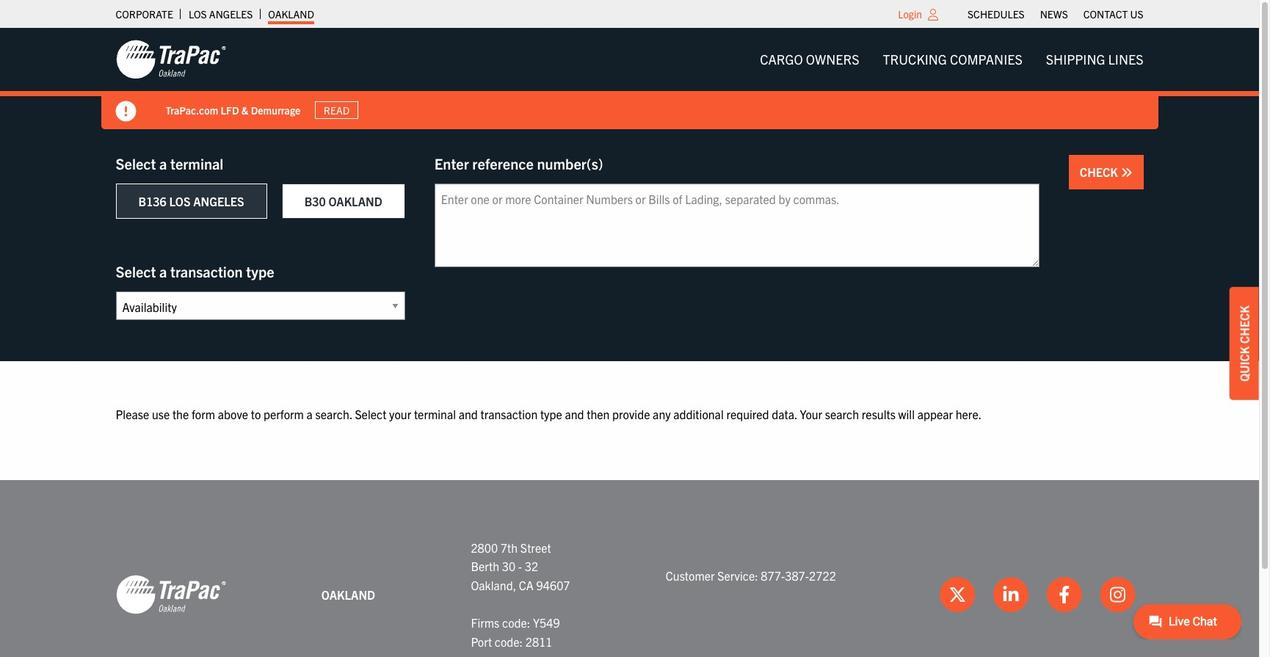 Task type: vqa. For each thing, say whether or not it's contained in the screenshot.
APPROVAL to the bottom
no



Task type: locate. For each thing, give the bounding box(es) containing it.
Enter reference number(s) text field
[[434, 184, 1040, 267]]

code:
[[502, 615, 530, 630], [495, 634, 523, 649]]

footer
[[0, 480, 1259, 657]]

1 vertical spatial menu bar
[[748, 45, 1155, 74]]

1 vertical spatial oakland image
[[116, 574, 226, 616]]

angeles
[[209, 7, 253, 21], [193, 194, 244, 209]]

0 vertical spatial solid image
[[116, 101, 136, 122]]

1 vertical spatial type
[[540, 407, 562, 421]]

1 horizontal spatial terminal
[[414, 407, 456, 421]]

1 horizontal spatial check
[[1237, 305, 1252, 343]]

&
[[241, 103, 248, 116]]

please use the form above to perform a search. select your terminal and transaction type and then provide any additional required data. your search results will appear here.
[[116, 407, 982, 421]]

30
[[502, 559, 516, 574]]

oakland
[[268, 7, 314, 21], [328, 194, 382, 209], [321, 587, 375, 602]]

shipping lines
[[1046, 51, 1144, 68]]

berth
[[471, 559, 499, 574]]

quick check link
[[1230, 287, 1259, 400]]

quick check
[[1237, 305, 1252, 381]]

1 vertical spatial a
[[159, 262, 167, 280]]

the
[[172, 407, 189, 421]]

0 vertical spatial code:
[[502, 615, 530, 630]]

2800
[[471, 540, 498, 555]]

banner containing cargo owners
[[0, 28, 1270, 129]]

provide
[[612, 407, 650, 421]]

1 vertical spatial solid image
[[1121, 167, 1133, 178]]

use
[[152, 407, 170, 421]]

a up b136
[[159, 154, 167, 173]]

1 oakland image from the top
[[116, 39, 226, 80]]

cargo
[[760, 51, 803, 68]]

search
[[825, 407, 859, 421]]

1 vertical spatial terminal
[[414, 407, 456, 421]]

angeles left the oakland "link"
[[209, 7, 253, 21]]

terminal right your
[[414, 407, 456, 421]]

above
[[218, 407, 248, 421]]

b30
[[304, 194, 326, 209]]

los right corporate
[[189, 7, 207, 21]]

0 vertical spatial type
[[246, 262, 274, 280]]

1 horizontal spatial transaction
[[480, 407, 538, 421]]

1 vertical spatial select
[[116, 262, 156, 280]]

0 vertical spatial select
[[116, 154, 156, 173]]

select left your
[[355, 407, 387, 421]]

type
[[246, 262, 274, 280], [540, 407, 562, 421]]

los right b136
[[169, 194, 191, 209]]

1 and from the left
[[459, 407, 478, 421]]

1 horizontal spatial type
[[540, 407, 562, 421]]

0 horizontal spatial check
[[1080, 164, 1121, 179]]

appear
[[918, 407, 953, 421]]

0 vertical spatial menu bar
[[960, 4, 1151, 24]]

login link
[[898, 7, 922, 21]]

customer service: 877-387-2722
[[666, 568, 836, 583]]

required
[[726, 407, 769, 421]]

0 horizontal spatial and
[[459, 407, 478, 421]]

0 horizontal spatial terminal
[[170, 154, 223, 173]]

0 vertical spatial terminal
[[170, 154, 223, 173]]

terminal up b136 los angeles
[[170, 154, 223, 173]]

menu bar containing schedules
[[960, 4, 1151, 24]]

solid image inside check 'button'
[[1121, 167, 1133, 178]]

1 horizontal spatial solid image
[[1121, 167, 1133, 178]]

0 vertical spatial oakland image
[[116, 39, 226, 80]]

form
[[192, 407, 215, 421]]

select for select a transaction type
[[116, 262, 156, 280]]

shipping lines link
[[1034, 45, 1155, 74]]

select up b136
[[116, 154, 156, 173]]

menu bar up "shipping"
[[960, 4, 1151, 24]]

7th
[[501, 540, 518, 555]]

trucking companies link
[[871, 45, 1034, 74]]

877-
[[761, 568, 785, 583]]

menu bar
[[960, 4, 1151, 24], [748, 45, 1155, 74]]

cargo owners
[[760, 51, 859, 68]]

2 vertical spatial oakland
[[321, 587, 375, 602]]

y549
[[533, 615, 560, 630]]

reference
[[472, 154, 534, 173]]

oakland image
[[116, 39, 226, 80], [116, 574, 226, 616]]

1 horizontal spatial and
[[565, 407, 584, 421]]

code: up 2811
[[502, 615, 530, 630]]

ca
[[519, 578, 534, 592]]

menu bar down light icon on the right top of page
[[748, 45, 1155, 74]]

banner
[[0, 28, 1270, 129]]

select down b136
[[116, 262, 156, 280]]

1 vertical spatial check
[[1237, 305, 1252, 343]]

corporate link
[[116, 4, 173, 24]]

transaction
[[170, 262, 243, 280], [480, 407, 538, 421]]

a
[[159, 154, 167, 173], [159, 262, 167, 280], [307, 407, 313, 421]]

2 vertical spatial a
[[307, 407, 313, 421]]

schedules
[[968, 7, 1025, 21]]

and right your
[[459, 407, 478, 421]]

angeles down select a terminal
[[193, 194, 244, 209]]

0 horizontal spatial type
[[246, 262, 274, 280]]

and left then
[[565, 407, 584, 421]]

a for terminal
[[159, 154, 167, 173]]

select for select a terminal
[[116, 154, 156, 173]]

your
[[800, 407, 822, 421]]

port
[[471, 634, 492, 649]]

0 horizontal spatial transaction
[[170, 262, 243, 280]]

login
[[898, 7, 922, 21]]

footer containing 2800 7th street
[[0, 480, 1259, 657]]

trapac.com lfd & demurrage
[[166, 103, 301, 116]]

a down b136
[[159, 262, 167, 280]]

menu bar containing cargo owners
[[748, 45, 1155, 74]]

data.
[[772, 407, 797, 421]]

check button
[[1069, 155, 1144, 189]]

search.
[[315, 407, 352, 421]]

code: right port
[[495, 634, 523, 649]]

0 vertical spatial check
[[1080, 164, 1121, 179]]

terminal
[[170, 154, 223, 173], [414, 407, 456, 421]]

news link
[[1040, 4, 1068, 24]]

solid image
[[116, 101, 136, 122], [1121, 167, 1133, 178]]

please
[[116, 407, 149, 421]]

a for transaction
[[159, 262, 167, 280]]

los angeles link
[[189, 4, 253, 24]]

lines
[[1108, 51, 1144, 68]]

contact
[[1084, 7, 1128, 21]]

firms
[[471, 615, 499, 630]]

select
[[116, 154, 156, 173], [116, 262, 156, 280], [355, 407, 387, 421]]

news
[[1040, 7, 1068, 21]]

2 vertical spatial select
[[355, 407, 387, 421]]

2 oakland image from the top
[[116, 574, 226, 616]]

0 vertical spatial a
[[159, 154, 167, 173]]

check
[[1080, 164, 1121, 179], [1237, 305, 1252, 343]]

0 horizontal spatial solid image
[[116, 101, 136, 122]]

a left search.
[[307, 407, 313, 421]]

service:
[[717, 568, 758, 583]]

perform
[[264, 407, 304, 421]]

1 vertical spatial transaction
[[480, 407, 538, 421]]

2722
[[809, 568, 836, 583]]

check inside 'button'
[[1080, 164, 1121, 179]]

los
[[189, 7, 207, 21], [169, 194, 191, 209]]



Task type: describe. For each thing, give the bounding box(es) containing it.
any
[[653, 407, 671, 421]]

cargo owners link
[[748, 45, 871, 74]]

companies
[[950, 51, 1023, 68]]

b136
[[138, 194, 166, 209]]

read link
[[315, 101, 358, 119]]

results
[[862, 407, 896, 421]]

trucking
[[883, 51, 947, 68]]

0 vertical spatial los
[[189, 7, 207, 21]]

1 vertical spatial angeles
[[193, 194, 244, 209]]

owners
[[806, 51, 859, 68]]

1 vertical spatial oakland
[[328, 194, 382, 209]]

0 vertical spatial transaction
[[170, 262, 243, 280]]

94607
[[536, 578, 570, 592]]

lfd
[[221, 103, 239, 116]]

us
[[1130, 7, 1144, 21]]

b30 oakland
[[304, 194, 382, 209]]

read
[[324, 104, 350, 117]]

firms code:  y549 port code:  2811
[[471, 615, 560, 649]]

0 vertical spatial angeles
[[209, 7, 253, 21]]

additional
[[673, 407, 724, 421]]

will
[[898, 407, 915, 421]]

light image
[[928, 9, 938, 21]]

demurrage
[[251, 103, 301, 116]]

to
[[251, 407, 261, 421]]

schedules link
[[968, 4, 1025, 24]]

b136 los angeles
[[138, 194, 244, 209]]

shipping
[[1046, 51, 1105, 68]]

enter reference number(s)
[[434, 154, 603, 173]]

then
[[587, 407, 610, 421]]

contact us link
[[1084, 4, 1144, 24]]

0 vertical spatial oakland
[[268, 7, 314, 21]]

corporate
[[116, 7, 173, 21]]

2800 7th street berth 30 - 32 oakland, ca 94607
[[471, 540, 570, 592]]

enter
[[434, 154, 469, 173]]

trapac.com
[[166, 103, 218, 116]]

select a transaction type
[[116, 262, 274, 280]]

387-
[[785, 568, 809, 583]]

2811
[[526, 634, 553, 649]]

trucking companies
[[883, 51, 1023, 68]]

here.
[[956, 407, 982, 421]]

customer
[[666, 568, 715, 583]]

32
[[525, 559, 538, 574]]

1 vertical spatial los
[[169, 194, 191, 209]]

1 vertical spatial code:
[[495, 634, 523, 649]]

street
[[520, 540, 551, 555]]

quick
[[1237, 346, 1252, 381]]

oakland,
[[471, 578, 516, 592]]

oakland link
[[268, 4, 314, 24]]

number(s)
[[537, 154, 603, 173]]

-
[[518, 559, 522, 574]]

contact us
[[1084, 7, 1144, 21]]

select a terminal
[[116, 154, 223, 173]]

2 and from the left
[[565, 407, 584, 421]]

los angeles
[[189, 7, 253, 21]]

your
[[389, 407, 411, 421]]



